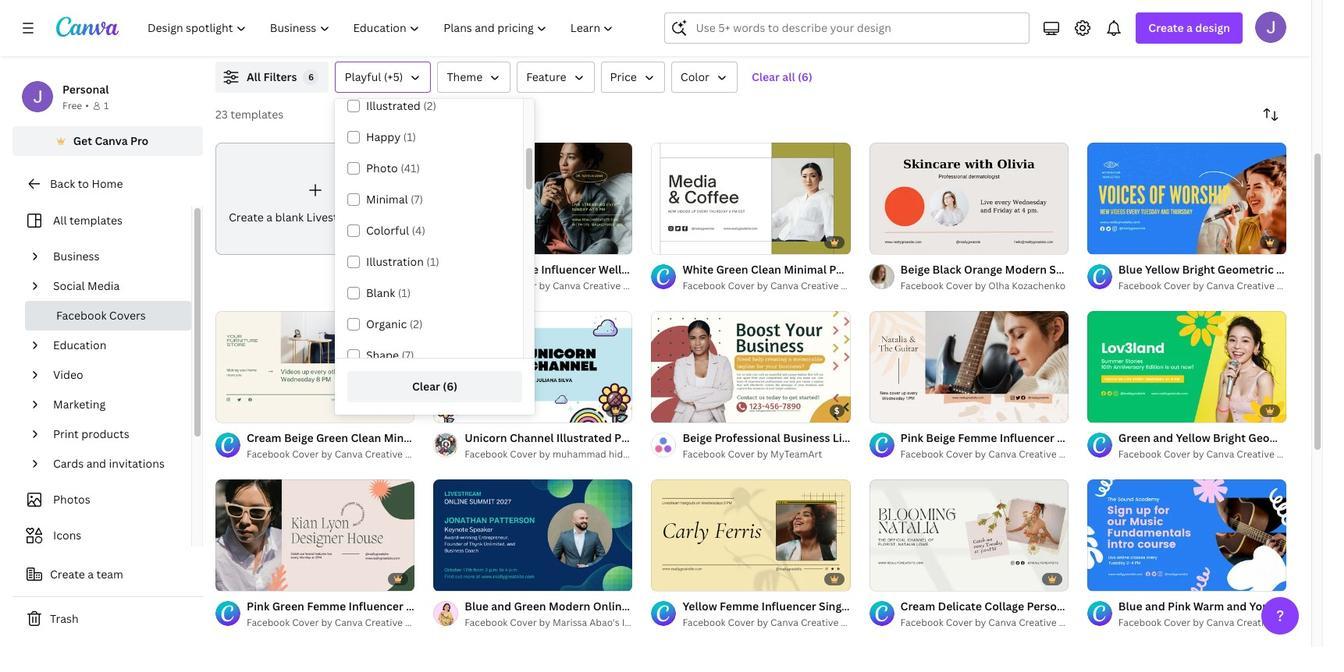 Task type: describe. For each thing, give the bounding box(es) containing it.
creative for white green clean minimal personal podcast livestream facebook cover image
[[801, 279, 839, 293]]

icons
[[53, 529, 81, 543]]

beige
[[683, 431, 712, 446]]

facebook cover by canva creative studio link for blue and pink warm and youthful school livestream facebook cover image on the right bottom
[[1119, 616, 1307, 631]]

studio inside green femme influencer wellness livestream facebook cover facebook cover by canva creative studio
[[623, 279, 653, 293]]

a for blank
[[266, 210, 273, 225]]

livestream inside green femme influencer wellness livestream facebook cover facebook cover by canva creative studio
[[648, 262, 707, 277]]

education link
[[47, 331, 182, 361]]

clear (6)
[[412, 379, 458, 394]]

create a team
[[50, 568, 123, 582]]

print
[[53, 427, 79, 442]]

playful (+5)
[[345, 69, 403, 84]]

photos link
[[22, 486, 182, 515]]

blue yellow bright geometric youth church livestream facebook cover image
[[1087, 143, 1287, 255]]

pink green femme influencer fashion and beauty livestream facebook cover image
[[215, 480, 415, 592]]

(2) for illustrated (2)
[[423, 98, 436, 113]]

colorful (4)
[[366, 223, 426, 238]]

covers
[[109, 308, 146, 323]]

(6) inside 'button'
[[443, 379, 458, 394]]

by for blue yellow bright geometric youth church livestream facebook cover image
[[1193, 279, 1204, 293]]

studio for pink green femme influencer fashion and beauty livestream facebook cover image
[[405, 616, 435, 630]]

clear all (6) button
[[744, 62, 820, 93]]

facebook cover by canva creative studio link for the green femme influencer wellness livestream facebook cover image
[[465, 279, 653, 294]]

facebook covers
[[56, 308, 146, 323]]

studio for blue yellow bright geometric youth church livestream facebook cover image
[[1277, 279, 1307, 293]]

pink beige femme influencer musician livestream facebook cover image
[[869, 311, 1069, 423]]

23 templates
[[215, 107, 284, 122]]

create for create a design
[[1149, 20, 1184, 35]]

cards and invitations link
[[47, 450, 182, 479]]

all for all filters
[[247, 69, 261, 84]]

print products
[[53, 427, 129, 442]]

studio for green and yellow bright geometric singer livestream facebook cover image
[[1277, 448, 1307, 461]]

livestream inside yellow femme influencer singer livestream facebook cover facebook cover by canva creative studio
[[855, 599, 914, 614]]

beige black orange modern skincare livestream facebook cover image
[[869, 143, 1069, 255]]

facebook cover by marissa abao's images link
[[465, 616, 654, 631]]

(41)
[[401, 161, 420, 176]]

livestream inside "beige professional business livestream facebook cover facebook cover by myteamart"
[[833, 431, 892, 446]]

create a blank livestream facebook cover link
[[215, 143, 452, 255]]

all templates
[[53, 213, 123, 228]]

blank
[[366, 286, 395, 301]]

get canva pro
[[73, 133, 149, 148]]

$
[[834, 405, 840, 417]]

creative for cream delicate collage personal blogger livestream facebook cover image
[[1019, 617, 1057, 630]]

jacob simon image
[[1255, 12, 1287, 43]]

clear (6) button
[[347, 372, 522, 403]]

facebook cover by canva creative studio for blue yellow bright geometric youth church livestream facebook cover image
[[1119, 279, 1307, 293]]

price button
[[601, 62, 665, 93]]

photo (41)
[[366, 161, 420, 176]]

by inside yellow femme influencer singer livestream facebook cover facebook cover by canva creative studio
[[757, 617, 768, 630]]

6
[[308, 71, 314, 83]]

organic (2)
[[366, 317, 423, 332]]

by for white green clean minimal personal podcast livestream facebook cover image
[[757, 279, 768, 293]]

theme
[[447, 69, 483, 84]]

blank (1)
[[366, 286, 411, 301]]

beige professional business livestream facebook cover link
[[683, 430, 979, 447]]

studio inside yellow femme influencer singer livestream facebook cover facebook cover by canva creative studio
[[841, 617, 871, 630]]

by for pink beige femme influencer musician livestream facebook cover image
[[975, 448, 986, 461]]

happy
[[366, 130, 401, 144]]

facebook cover by marissa abao's images
[[465, 617, 654, 630]]

Sort by button
[[1255, 99, 1287, 130]]

templates for all templates
[[69, 213, 123, 228]]

kozachenko
[[1012, 279, 1066, 293]]

facebook cover by canva creative studio for pink green femme influencer fashion and beauty livestream facebook cover image
[[247, 616, 435, 630]]

blue and green modern online summit livestream facebook cover image
[[433, 480, 633, 592]]

canva inside yellow femme influencer singer livestream facebook cover facebook cover by canva creative studio
[[771, 617, 799, 630]]

myteamart
[[771, 448, 822, 461]]

professional
[[715, 431, 781, 446]]

create a blank livestream facebook cover
[[229, 210, 452, 225]]

(7) for minimal (7)
[[411, 192, 423, 207]]

blank
[[275, 210, 304, 225]]

team
[[96, 568, 123, 582]]

facebook cover by canva creative studio for blue and pink warm and youthful school livestream facebook cover image on the right bottom
[[1119, 617, 1307, 630]]

yellow femme influencer singer livestream facebook cover image
[[651, 480, 851, 592]]

photos
[[53, 493, 90, 507]]

olha
[[989, 279, 1010, 293]]

all templates link
[[22, 206, 182, 236]]

muhammad
[[553, 448, 606, 461]]

influencer for wellness
[[541, 262, 596, 277]]

beige professional business livestream facebook cover image
[[651, 311, 851, 423]]

0 horizontal spatial business
[[53, 249, 100, 264]]

facebook cover by myteamart link
[[683, 447, 851, 463]]

white green clean minimal personal podcast livestream facebook cover image
[[651, 143, 851, 255]]

cards and invitations
[[53, 457, 165, 472]]

livestream facebook covers templates image
[[953, 0, 1287, 43]]

marketing
[[53, 397, 105, 412]]

media
[[87, 279, 120, 294]]

color button
[[671, 62, 738, 93]]

yellow femme influencer singer livestream facebook cover link
[[683, 599, 1002, 616]]

photo
[[366, 161, 398, 176]]

beige professional business livestream facebook cover facebook cover by myteamart
[[683, 431, 979, 461]]

to
[[78, 176, 89, 191]]

(4)
[[412, 223, 426, 238]]

back to home link
[[12, 169, 203, 200]]

templates for 23 templates
[[230, 107, 284, 122]]

home
[[92, 176, 123, 191]]

creative inside yellow femme influencer singer livestream facebook cover facebook cover by canva creative studio
[[801, 617, 839, 630]]

green femme influencer wellness livestream facebook cover image
[[433, 143, 633, 255]]

green femme influencer wellness livestream facebook cover link
[[465, 261, 795, 279]]

facebook cover by canva creative studio link for blue yellow bright geometric youth church livestream facebook cover image
[[1119, 279, 1307, 294]]

6 filter options selected element
[[303, 69, 319, 85]]

business inside "beige professional business livestream facebook cover facebook cover by myteamart"
[[783, 431, 830, 446]]

color
[[681, 69, 710, 84]]

Search search field
[[696, 13, 1020, 43]]

images
[[622, 617, 654, 630]]

a for design
[[1187, 20, 1193, 35]]

(1) for illustration (1)
[[427, 254, 439, 269]]

facebook cover by canva creative studio link for cream delicate collage personal blogger livestream facebook cover image
[[901, 616, 1089, 631]]

wellness
[[599, 262, 646, 277]]

create a design button
[[1136, 12, 1243, 44]]

back to home
[[50, 176, 123, 191]]

happy (1)
[[366, 130, 416, 144]]

by inside green femme influencer wellness livestream facebook cover facebook cover by canva creative studio
[[539, 279, 550, 293]]

by for cream delicate collage personal blogger livestream facebook cover image
[[975, 617, 986, 630]]

clear for clear (6)
[[412, 379, 440, 394]]

facebook cover by olha kozachenko
[[901, 279, 1066, 293]]

femme for yellow
[[720, 599, 759, 614]]

(6) inside button
[[798, 69, 813, 84]]

playful (+5) button
[[335, 62, 431, 93]]

green
[[465, 262, 497, 277]]

singer
[[819, 599, 853, 614]]

top level navigation element
[[137, 12, 627, 44]]

business link
[[47, 242, 182, 272]]

create a design
[[1149, 20, 1230, 35]]

by for green and yellow bright geometric singer livestream facebook cover image
[[1193, 448, 1204, 461]]

video
[[53, 368, 83, 383]]

facebook cover by canva creative studio link for pink green femme influencer fashion and beauty livestream facebook cover image
[[247, 616, 435, 631]]

1
[[104, 99, 109, 112]]



Task type: locate. For each thing, give the bounding box(es) containing it.
1 vertical spatial business
[[783, 431, 830, 446]]

filters
[[263, 69, 297, 84]]

facebook cover by canva creative studio link for yellow femme influencer singer livestream facebook cover 'image'
[[683, 616, 871, 631]]

creative for blue and pink warm and youthful school livestream facebook cover image on the right bottom
[[1237, 617, 1275, 630]]

femme inside yellow femme influencer singer livestream facebook cover facebook cover by canva creative studio
[[720, 599, 759, 614]]

templates right 23 at left top
[[230, 107, 284, 122]]

1 horizontal spatial business
[[783, 431, 830, 446]]

unicorn channel illustrated playful sky blue yellow and pink facebook cover image
[[433, 311, 633, 423]]

by inside facebook cover by marissa abao's images link
[[539, 617, 550, 630]]

feature
[[526, 69, 566, 84]]

clear for clear all (6)
[[752, 69, 780, 84]]

back
[[50, 176, 75, 191]]

by for blue and pink warm and youthful school livestream facebook cover image on the right bottom
[[1193, 617, 1204, 630]]

cream delicate collage personal blogger livestream facebook cover image
[[869, 480, 1069, 592]]

create for create a blank livestream facebook cover
[[229, 210, 264, 225]]

canva inside green femme influencer wellness livestream facebook cover facebook cover by canva creative studio
[[553, 279, 581, 293]]

video link
[[47, 361, 182, 390]]

0 vertical spatial femme
[[499, 262, 539, 277]]

facebook cover by olha kozachenko link
[[901, 279, 1069, 294]]

(1)
[[403, 130, 416, 144], [427, 254, 439, 269], [398, 286, 411, 301]]

femme
[[499, 262, 539, 277], [720, 599, 759, 614]]

1 vertical spatial templates
[[69, 213, 123, 228]]

all down "back"
[[53, 213, 67, 228]]

0 vertical spatial (6)
[[798, 69, 813, 84]]

minimal
[[366, 192, 408, 207]]

facebook cover by canva creative studio for white green clean minimal personal podcast livestream facebook cover image
[[683, 279, 871, 293]]

all left filters
[[247, 69, 261, 84]]

1 horizontal spatial femme
[[720, 599, 759, 614]]

cover
[[420, 210, 452, 225], [764, 262, 795, 277], [510, 279, 537, 293], [728, 279, 755, 293], [946, 279, 973, 293], [1164, 279, 1191, 293], [948, 431, 979, 446], [292, 448, 319, 461], [510, 448, 537, 461], [728, 448, 755, 461], [946, 448, 973, 461], [1164, 448, 1191, 461], [970, 599, 1002, 614], [292, 616, 319, 630], [510, 617, 537, 630], [728, 617, 755, 630], [946, 617, 973, 630], [1164, 617, 1191, 630]]

(2) for organic (2)
[[410, 317, 423, 332]]

create a blank livestream facebook cover element
[[215, 143, 452, 255]]

0 horizontal spatial (2)
[[410, 317, 423, 332]]

livestream inside create a blank livestream facebook cover element
[[306, 210, 365, 225]]

studio for pink beige femme influencer musician livestream facebook cover image
[[1059, 448, 1089, 461]]

0 horizontal spatial all
[[53, 213, 67, 228]]

clear all (6)
[[752, 69, 813, 84]]

0 vertical spatial a
[[1187, 20, 1193, 35]]

theme button
[[437, 62, 511, 93]]

facebook cover by canva creative studio for pink beige femme influencer musician livestream facebook cover image
[[901, 448, 1089, 461]]

2 vertical spatial (1)
[[398, 286, 411, 301]]

education
[[53, 338, 106, 353]]

a left design on the right top of the page
[[1187, 20, 1193, 35]]

green and yellow bright geometric singer livestream facebook cover image
[[1087, 311, 1287, 423]]

clear left all
[[752, 69, 780, 84]]

illustration
[[366, 254, 424, 269]]

all for all templates
[[53, 213, 67, 228]]

trash
[[50, 612, 79, 627]]

femme inside green femme influencer wellness livestream facebook cover facebook cover by canva creative studio
[[499, 262, 539, 277]]

colorful
[[366, 223, 409, 238]]

None search field
[[665, 12, 1030, 44]]

livestream right blank on the left
[[306, 210, 365, 225]]

clear inside button
[[752, 69, 780, 84]]

facebook cover by muhammad hidayat link
[[465, 447, 642, 463]]

illustrated
[[366, 98, 421, 113]]

feature button
[[517, 62, 595, 93]]

marissa
[[553, 617, 587, 630]]

yellow
[[683, 599, 717, 614]]

0 horizontal spatial (6)
[[443, 379, 458, 394]]

a left blank on the left
[[266, 210, 273, 225]]

1 horizontal spatial a
[[266, 210, 273, 225]]

shape
[[366, 348, 399, 363]]

1 vertical spatial create
[[229, 210, 264, 225]]

create inside dropdown button
[[1149, 20, 1184, 35]]

clear inside 'button'
[[412, 379, 440, 394]]

(6)
[[798, 69, 813, 84], [443, 379, 458, 394]]

(1) right the happy
[[403, 130, 416, 144]]

1 vertical spatial (2)
[[410, 317, 423, 332]]

create left blank on the left
[[229, 210, 264, 225]]

clear down shape (7)
[[412, 379, 440, 394]]

(2) right illustrated at the left top of page
[[423, 98, 436, 113]]

invitations
[[109, 457, 165, 472]]

facebook cover by canva creative studio link
[[465, 279, 653, 294], [683, 279, 871, 294], [1119, 279, 1307, 294], [247, 447, 435, 463], [901, 447, 1089, 463], [1119, 447, 1307, 463], [247, 616, 435, 631], [683, 616, 871, 631], [901, 616, 1089, 631], [1119, 616, 1307, 631]]

a inside button
[[88, 568, 94, 582]]

canva inside button
[[95, 133, 128, 148]]

femme for green
[[499, 262, 539, 277]]

1 horizontal spatial all
[[247, 69, 261, 84]]

0 vertical spatial all
[[247, 69, 261, 84]]

2 horizontal spatial a
[[1187, 20, 1193, 35]]

marketing link
[[47, 390, 182, 420]]

1 horizontal spatial influencer
[[761, 599, 816, 614]]

0 vertical spatial create
[[1149, 20, 1184, 35]]

create
[[1149, 20, 1184, 35], [229, 210, 264, 225], [50, 568, 85, 582]]

blue and pink warm and youthful school livestream facebook cover image
[[1087, 480, 1287, 592]]

1 vertical spatial (6)
[[443, 379, 458, 394]]

2 horizontal spatial create
[[1149, 20, 1184, 35]]

social media link
[[47, 272, 182, 301]]

business
[[53, 249, 100, 264], [783, 431, 830, 446]]

0 vertical spatial (7)
[[411, 192, 423, 207]]

facebook cover by canva creative studio link for pink beige femme influencer musician livestream facebook cover image
[[901, 447, 1089, 463]]

and
[[86, 457, 106, 472]]

1 vertical spatial (7)
[[402, 348, 414, 363]]

0 vertical spatial templates
[[230, 107, 284, 122]]

2 vertical spatial a
[[88, 568, 94, 582]]

social
[[53, 279, 85, 294]]

livestream right wellness
[[648, 262, 707, 277]]

get canva pro button
[[12, 126, 203, 156]]

a
[[1187, 20, 1193, 35], [266, 210, 273, 225], [88, 568, 94, 582]]

livestream down $
[[833, 431, 892, 446]]

influencer left wellness
[[541, 262, 596, 277]]

illustrated (2)
[[366, 98, 436, 113]]

facebook cover by canva creative studio for green and yellow bright geometric singer livestream facebook cover image
[[1119, 448, 1307, 461]]

organic
[[366, 317, 407, 332]]

by inside "beige professional business livestream facebook cover facebook cover by myteamart"
[[757, 448, 768, 461]]

(2) right organic
[[410, 317, 423, 332]]

by inside the facebook cover by olha kozachenko link
[[975, 279, 986, 293]]

create down icons
[[50, 568, 85, 582]]

cream beige green clean minimal furniture store livestream facebook cover image
[[215, 311, 415, 423]]

(7) right minimal
[[411, 192, 423, 207]]

by
[[539, 279, 550, 293], [757, 279, 768, 293], [975, 279, 986, 293], [1193, 279, 1204, 293], [321, 448, 332, 461], [539, 448, 550, 461], [757, 448, 768, 461], [975, 448, 986, 461], [1193, 448, 1204, 461], [321, 616, 332, 630], [539, 617, 550, 630], [757, 617, 768, 630], [975, 617, 986, 630], [1193, 617, 1204, 630]]

influencer for singer
[[761, 599, 816, 614]]

create inside button
[[50, 568, 85, 582]]

creative
[[583, 279, 621, 293], [801, 279, 839, 293], [1237, 279, 1275, 293], [365, 448, 403, 461], [1019, 448, 1057, 461], [1237, 448, 1275, 461], [365, 616, 403, 630], [801, 617, 839, 630], [1019, 617, 1057, 630], [1237, 617, 1275, 630]]

illustration (1)
[[366, 254, 439, 269]]

creative for pink beige femme influencer musician livestream facebook cover image
[[1019, 448, 1057, 461]]

0 horizontal spatial influencer
[[541, 262, 596, 277]]

(2)
[[423, 98, 436, 113], [410, 317, 423, 332]]

(1) right the 'blank'
[[398, 286, 411, 301]]

(1) right illustration
[[427, 254, 439, 269]]

templates down back to home
[[69, 213, 123, 228]]

0 horizontal spatial femme
[[499, 262, 539, 277]]

0 vertical spatial business
[[53, 249, 100, 264]]

by for pink green femme influencer fashion and beauty livestream facebook cover image
[[321, 616, 332, 630]]

0 horizontal spatial templates
[[69, 213, 123, 228]]

by for beige black orange modern skincare livestream facebook cover image
[[975, 279, 986, 293]]

(7) right 'shape'
[[402, 348, 414, 363]]

free •
[[62, 99, 89, 112]]

facebook cover by muhammad hidayat
[[465, 448, 642, 461]]

studio for blue and pink warm and youthful school livestream facebook cover image on the right bottom
[[1277, 617, 1307, 630]]

studio for white green clean minimal personal podcast livestream facebook cover image
[[841, 279, 871, 293]]

creative inside green femme influencer wellness livestream facebook cover facebook cover by canva creative studio
[[583, 279, 621, 293]]

0 horizontal spatial create
[[50, 568, 85, 582]]

social media
[[53, 279, 120, 294]]

print products link
[[47, 420, 182, 450]]

personal
[[62, 82, 109, 97]]

0 vertical spatial clear
[[752, 69, 780, 84]]

canva
[[95, 133, 128, 148], [553, 279, 581, 293], [771, 279, 799, 293], [1207, 279, 1235, 293], [335, 448, 363, 461], [989, 448, 1017, 461], [1207, 448, 1235, 461], [335, 616, 363, 630], [771, 617, 799, 630], [989, 617, 1017, 630], [1207, 617, 1235, 630]]

yellow femme influencer singer livestream facebook cover facebook cover by canva creative studio
[[683, 599, 1002, 630]]

all
[[782, 69, 795, 84]]

1 horizontal spatial (6)
[[798, 69, 813, 84]]

0 vertical spatial (1)
[[403, 130, 416, 144]]

a inside dropdown button
[[1187, 20, 1193, 35]]

get
[[73, 133, 92, 148]]

(7) for shape (7)
[[402, 348, 414, 363]]

1 vertical spatial (1)
[[427, 254, 439, 269]]

1 vertical spatial clear
[[412, 379, 440, 394]]

business up social
[[53, 249, 100, 264]]

playful
[[345, 69, 381, 84]]

create for create a team
[[50, 568, 85, 582]]

0 vertical spatial influencer
[[541, 262, 596, 277]]

create left design on the right top of the page
[[1149, 20, 1184, 35]]

influencer inside green femme influencer wellness livestream facebook cover facebook cover by canva creative studio
[[541, 262, 596, 277]]

design
[[1195, 20, 1230, 35]]

influencer left singer
[[761, 599, 816, 614]]

creative for blue yellow bright geometric youth church livestream facebook cover image
[[1237, 279, 1275, 293]]

livestream right singer
[[855, 599, 914, 614]]

by for blue and green modern online summit livestream facebook cover image
[[539, 617, 550, 630]]

a left team
[[88, 568, 94, 582]]

creative for green and yellow bright geometric singer livestream facebook cover image
[[1237, 448, 1275, 461]]

products
[[81, 427, 129, 442]]

livestream
[[306, 210, 365, 225], [648, 262, 707, 277], [833, 431, 892, 446], [855, 599, 914, 614]]

0 horizontal spatial clear
[[412, 379, 440, 394]]

a for team
[[88, 568, 94, 582]]

creative for pink green femme influencer fashion and beauty livestream facebook cover image
[[365, 616, 403, 630]]

1 horizontal spatial (2)
[[423, 98, 436, 113]]

by inside facebook cover by muhammad hidayat link
[[539, 448, 550, 461]]

2 vertical spatial create
[[50, 568, 85, 582]]

studio for cream delicate collage personal blogger livestream facebook cover image
[[1059, 617, 1089, 630]]

1 vertical spatial influencer
[[761, 599, 816, 614]]

green femme influencer wellness livestream facebook cover facebook cover by canva creative studio
[[465, 262, 795, 293]]

femme right yellow
[[720, 599, 759, 614]]

(1) for blank (1)
[[398, 286, 411, 301]]

0 vertical spatial (2)
[[423, 98, 436, 113]]

facebook cover by canva creative studio for cream delicate collage personal blogger livestream facebook cover image
[[901, 617, 1089, 630]]

minimal (7)
[[366, 192, 423, 207]]

1 vertical spatial all
[[53, 213, 67, 228]]

influencer inside yellow femme influencer singer livestream facebook cover facebook cover by canva creative studio
[[761, 599, 816, 614]]

by for unicorn channel illustrated playful sky blue yellow and pink facebook cover image
[[539, 448, 550, 461]]

all filters
[[247, 69, 297, 84]]

hidayat
[[609, 448, 642, 461]]

(+5)
[[384, 69, 403, 84]]

business up myteamart
[[783, 431, 830, 446]]

1 horizontal spatial templates
[[230, 107, 284, 122]]

1 vertical spatial femme
[[720, 599, 759, 614]]

23
[[215, 107, 228, 122]]

(1) for happy (1)
[[403, 130, 416, 144]]

icons link
[[22, 521, 182, 551]]

facebook cover by canva creative studio link for white green clean minimal personal podcast livestream facebook cover image
[[683, 279, 871, 294]]

0 horizontal spatial a
[[88, 568, 94, 582]]

femme right green
[[499, 262, 539, 277]]

1 horizontal spatial create
[[229, 210, 264, 225]]

abao's
[[590, 617, 620, 630]]

1 vertical spatial a
[[266, 210, 273, 225]]

facebook cover by canva creative studio link for green and yellow bright geometric singer livestream facebook cover image
[[1119, 447, 1307, 463]]

1 horizontal spatial clear
[[752, 69, 780, 84]]



Task type: vqa. For each thing, say whether or not it's contained in the screenshot.
the middle a
yes



